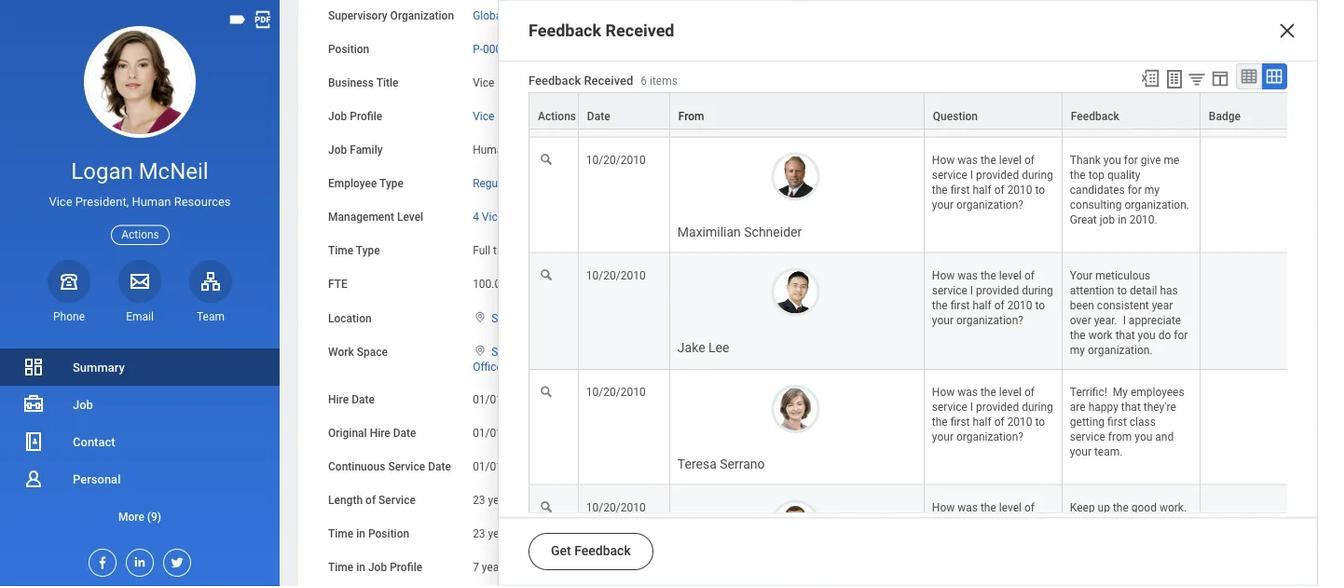 Task type: describe. For each thing, give the bounding box(es) containing it.
employee
[[328, 178, 377, 191]]

4 vice president link
[[473, 208, 554, 224]]

from
[[1109, 431, 1132, 444]]

i for thank
[[971, 169, 974, 182]]

10/20/2010 for teresa
[[586, 386, 646, 399]]

service for terrific!
[[932, 401, 968, 414]]

of down 'you and your team continue to impress.  keep up the good work!' at right
[[1025, 269, 1035, 282]]

date left continuous service date element
[[428, 461, 451, 474]]

of left 'terrific!'
[[1025, 386, 1035, 399]]

global
[[473, 9, 505, 22]]

7 inside nakatomi holdings, international   |   may 1997 - december 1999 | 2 years 7 months | san francisco and tokyo
[[1167, 560, 1173, 572]]

the inside your meticulous attention to detail has been consistent year over year.  i appreciate the work that you do for my organization.
[[1070, 329, 1086, 342]]

president, inside navigation pane region
[[75, 195, 129, 209]]

keep inside 'keep up the good work. you're doing a terrific job.'
[[1070, 501, 1095, 514]]

maximilian schneider inside row
[[678, 224, 802, 240]]

export to worksheets image
[[1164, 68, 1186, 90]]

service inside how was the level of service i provided during the first half of 2010 to your organization? thank you for give me the top quality candidates for my consulting organization. great job in 2010.
[[993, 297, 1031, 311]]

select to filter grid data image
[[1187, 69, 1208, 89]]

location image for san francisco
[[473, 311, 488, 324]]

phone
[[53, 310, 85, 323]]

level inside how was the level of service i provided during the first half of 2010 to your organization? thank you for give me the top quality candidates for my consulting organization. great job in 2010.
[[951, 297, 976, 311]]

year
[[1152, 299, 1173, 312]]

thank inside "thank you for give me the top quality candidates for my consulting organization. great job in 2010."
[[1070, 154, 1101, 167]]

job for job family
[[328, 144, 347, 157]]

and down ensure
[[1102, 200, 1122, 214]]

vice right 00004
[[517, 43, 539, 56]]

employee
[[1125, 200, 1177, 214]]

organization? for teresa serrano
[[957, 431, 1024, 444]]

received for feedback received
[[606, 21, 675, 41]]

to inside maximilian schneider row
[[1036, 184, 1046, 197]]

your inside maximilian schneider row
[[932, 199, 954, 212]]

service for thank
[[932, 169, 968, 182]]

president
[[506, 211, 554, 224]]

work
[[328, 346, 354, 359]]

fte
[[328, 279, 348, 292]]

full time element
[[473, 241, 515, 258]]

9 for length of service
[[528, 494, 534, 508]]

of down continue
[[995, 299, 1005, 312]]

consulting inside how was the level of service i provided during the first half of 2010 to your organization? thank you for give me the top quality candidates for my consulting organization. great job in 2010.
[[1180, 346, 1236, 360]]

how for teresa serrano
[[932, 386, 955, 399]]

first for thank you for give me the top quality candidates for my consulting organization. great job in 2010.
[[951, 184, 970, 197]]

how for jake lee
[[932, 269, 955, 282]]

during inside how was the level of service i provided during the first half of 2010 to your organization? thank you for give me the top quality candidates for my consulting organization. great job in 2010.
[[1090, 297, 1124, 311]]

job down time in position on the left bottom of page
[[368, 562, 387, 575]]

that inside 'terrific!  my employees are happy that they're getting first class service from you and your team.'
[[1122, 401, 1141, 414]]

keep inside list
[[1095, 249, 1122, 263]]

to inside how was the level of service i provided during the first half of 2010 to your organization? thank you for give me the top quality candidates for my consulting organization. great job in 2010.
[[1239, 297, 1250, 311]]

of up the 1997
[[1025, 501, 1035, 514]]

you inside your meticulous attention to detail has been consistent year over year.  i appreciate the work that you do for my organization.
[[1138, 329, 1156, 342]]

vice inside navigation pane region
[[49, 195, 72, 209]]

i for keep
[[971, 516, 974, 529]]

human inside business title element
[[550, 77, 586, 90]]

organization. inside how was the level of service i provided during the first half of 2010 to your organization? thank you for give me the top quality candidates for my consulting organization. great job in 2010.
[[878, 362, 949, 376]]

first inside how was the level of service i provided during the first half of 2010 to your organization? thank you for give me the top quality candidates for my consulting organization. great job in 2010.
[[1147, 297, 1168, 311]]

length
[[328, 494, 363, 508]]

2010 inside row
[[1008, 531, 1033, 544]]

resources inside job family element
[[512, 144, 564, 157]]

give inside how was the level of service i provided during the first half of 2010 to your organization? thank you for give me the top quality candidates for my consulting organization. great job in 2010.
[[955, 346, 977, 360]]

skill
[[1236, 184, 1257, 198]]

job for job profile
[[328, 110, 347, 123]]

the inside 'keep up the good work. you're doing a terrific job.'
[[1113, 501, 1129, 514]]

row containing 10/20/2010
[[529, 486, 1292, 587]]

2010. inside "thank you for give me the top quality candidates for my consulting organization. great job in 2010."
[[1130, 214, 1158, 227]]

of left getting at the bottom of page
[[995, 416, 1005, 429]]

badge button
[[1201, 93, 1291, 129]]

vice up full time element on the left top
[[482, 211, 504, 224]]

give inside "thank you for give me the top quality candidates for my consulting organization. great job in 2010."
[[1141, 154, 1162, 167]]

> right 100
[[743, 346, 749, 359]]

to up ensure
[[1131, 168, 1142, 182]]

terrific
[[1143, 516, 1175, 529]]

maximilian for your
[[878, 152, 938, 166]]

general
[[1227, 97, 1265, 110]]

2
[[1132, 560, 1137, 572]]

service inside 'terrific!  my employees are happy that they're getting first class service from you and your team.'
[[1070, 431, 1106, 444]]

2010 for maximilian schneider
[[1008, 184, 1033, 197]]

management inside job family element
[[594, 144, 660, 157]]

terrific!
[[1070, 386, 1108, 399]]

of up on
[[1025, 154, 1035, 167]]

summary image
[[22, 356, 45, 379]]

terrific!  my employees are happy that they're getting first class service from you and your team.
[[1070, 386, 1188, 459]]

contact link
[[0, 423, 280, 461]]

p-
[[473, 43, 483, 56]]

organization? inside how was the level of service i provided during the first half of 2010 to your organization? thank you for give me the top quality candidates for my consulting organization. great job in 2010.
[[905, 313, 978, 327]]

original hire date element
[[473, 416, 532, 441]]

president, up business title element
[[542, 43, 591, 56]]

6
[[641, 74, 647, 87]]

was for your meticulous attention to detail has been consistent year over year.  i appreciate the work that you do for my organization.
[[958, 269, 978, 282]]

feedback up p-00004 vice president, human resources at the top of the page
[[529, 21, 602, 41]]

question
[[933, 110, 978, 123]]

fte element
[[473, 267, 515, 293]]

job inside how was the level of service i provided during the first half of 2010 to your organization? thank you for give me the top quality candidates for my consulting organization. great job in 2010.
[[984, 362, 1001, 376]]

teresa serrano row
[[529, 370, 1292, 486]]

avoid
[[1169, 184, 1198, 198]]

month(s), for length of service
[[537, 494, 585, 508]]

date up original hire date
[[352, 394, 375, 407]]

do
[[1159, 329, 1172, 342]]

feedback inside button
[[575, 544, 631, 559]]

human up job family element
[[550, 110, 586, 123]]

teresa serrano
[[678, 457, 765, 472]]

time for time type
[[328, 245, 354, 258]]

0 vertical spatial profile
[[350, 110, 383, 123]]

0 vertical spatial service
[[388, 461, 425, 474]]

oliver inside row
[[678, 109, 711, 124]]

half for jake lee
[[973, 299, 992, 312]]

how inside row
[[932, 501, 955, 514]]

phone image
[[56, 270, 82, 293]]

your inside jake lee row
[[932, 314, 954, 327]]

contact image
[[22, 431, 45, 453]]

feedback received 6 items
[[529, 73, 678, 87]]

time in job profile
[[328, 562, 423, 575]]

00004
[[483, 43, 514, 56]]

global modern services >> human resources link
[[473, 6, 699, 22]]

a
[[1134, 516, 1140, 529]]

actions inside navigation pane region
[[121, 229, 159, 242]]

to inside teresa serrano row
[[1036, 416, 1046, 429]]

continuous service date
[[328, 461, 451, 474]]

time in position element
[[473, 517, 634, 542]]

provided inside how was the level of service i provided during the first half of 2010 to your organization? thank you for give me the top quality candidates for my consulting organization. great job in 2010.
[[1040, 297, 1087, 311]]

of right length
[[366, 494, 376, 508]]

work space
[[328, 346, 388, 359]]

job image
[[22, 394, 45, 416]]

view printable version (pdf) image
[[253, 9, 273, 30]]

my
[[1113, 386, 1128, 399]]

continuous
[[328, 461, 386, 474]]

maximilian schneider for your
[[878, 152, 996, 166]]

space
[[357, 346, 388, 359]]

your inside row
[[932, 546, 954, 559]]

employees
[[1131, 386, 1185, 399]]

ensure
[[1111, 184, 1147, 198]]

me inside "thank you for give me the top quality candidates for my consulting organization. great job in 2010."
[[1164, 154, 1180, 167]]

business
[[328, 77, 374, 90]]

employee's photo (oliver reynolds) image
[[838, 232, 871, 264]]

of down team
[[979, 297, 990, 311]]

year(s), for length of service
[[488, 494, 525, 508]]

happy
[[1089, 401, 1119, 414]]

p-00004 vice president, human resources link
[[473, 39, 685, 56]]

global modern services >> human resources
[[473, 9, 699, 22]]

san francisco > embarcadero tower 1 > suite 100 > office of the chro link
[[473, 342, 749, 374]]

human down feedback received
[[594, 43, 630, 56]]

to inside row
[[1036, 531, 1046, 544]]

for up ensure
[[1124, 154, 1139, 167]]

time for time in job profile
[[328, 562, 354, 575]]

your inside how was the level of service i provided during the first half of 2010 to your organization? thank you for give me the top quality candidates for my consulting organization. great job in 2010.
[[878, 313, 902, 327]]

i inside how was the level of service i provided during the first half of 2010 to your organization? thank you for give me the top quality candidates for my consulting organization. great job in 2010.
[[1034, 297, 1037, 311]]

your meticulous attention to detail has been consistent year over year.  i appreciate the work that you do for my organization.
[[1070, 269, 1191, 357]]

4 10/20/2010 from the top
[[586, 501, 646, 514]]

you inside how was the level of service i provided during the first half of 2010 to your organization? thank you for give me the top quality candidates for my consulting organization. great job in 2010.
[[915, 346, 934, 360]]

personal link
[[0, 461, 280, 498]]

day(s) for time in position
[[603, 528, 634, 541]]

contact
[[73, 435, 115, 449]]

detail
[[1130, 284, 1158, 297]]

feedback up vice president, human resources link
[[529, 73, 581, 87]]

row containing actions
[[529, 92, 1292, 130]]

year(s), for time in job profile
[[482, 562, 519, 575]]

vice inside business title element
[[473, 77, 495, 90]]

human inside navigation pane region
[[132, 195, 171, 209]]

logan mcneil
[[71, 158, 209, 185]]

was inside your strategy presentation on new approaches to our corporate learning and development was critical and timely to ensure we avoid future skill gaps and improve our leadership pipeline and employee engagement.
[[974, 184, 996, 198]]

organization. inside "thank you for give me the top quality candidates for my consulting organization. great job in 2010."
[[1125, 199, 1190, 212]]

and down development
[[908, 200, 928, 214]]

doing
[[1104, 516, 1132, 529]]

development
[[902, 184, 971, 198]]

holdings,
[[889, 560, 932, 572]]

thank you for give me the top quality candidates for my consulting organization. great job in 2010.
[[1070, 154, 1193, 227]]

question button
[[925, 93, 1062, 129]]

title
[[376, 77, 399, 90]]

continue
[[982, 249, 1029, 263]]

2010 for jake lee
[[1008, 299, 1033, 312]]

leadership
[[998, 200, 1054, 214]]

job inside "thank you for give me the top quality candidates for my consulting organization. great job in 2010."
[[1100, 214, 1115, 227]]

to down approaches
[[1097, 184, 1108, 198]]

team logan mcneil element
[[189, 309, 232, 324]]

your inside 'terrific!  my employees are happy that they're getting first class service from you and your team.'
[[1070, 446, 1092, 459]]

organization. inside your meticulous attention to detail has been consistent year over year.  i appreciate the work that you do for my organization.
[[1088, 344, 1153, 357]]

2 | from the left
[[1127, 560, 1129, 572]]

my inside your meticulous attention to detail has been consistent year over year.  i appreciate the work that you do for my organization.
[[1070, 344, 1086, 357]]

feedback received
[[529, 21, 675, 41]]

regular
[[473, 178, 511, 191]]

in inside "thank you for give me the top quality candidates for my consulting organization. great job in 2010."
[[1118, 214, 1127, 227]]

0 vertical spatial our
[[1145, 168, 1163, 182]]

been
[[1070, 299, 1095, 312]]

4 how was the level of service i provided during the first half of 2010 to your organization? from the top
[[932, 501, 1056, 559]]

maximilian schneider link for was
[[878, 280, 996, 296]]

provided for maximilian schneider
[[976, 169, 1019, 182]]

maximilian schneider link for strategy
[[878, 151, 996, 167]]

corporate
[[1166, 168, 1218, 182]]

has
[[1160, 284, 1179, 297]]

and down oliver reynolds link
[[902, 249, 922, 263]]

good inside 'keep up the good work. you're doing a terrific job.'
[[1132, 501, 1157, 514]]

of right year
[[1195, 297, 1206, 311]]

0 vertical spatial position
[[328, 43, 370, 56]]

1 vertical spatial position
[[368, 528, 410, 541]]

3 | from the left
[[1213, 560, 1215, 572]]

0 horizontal spatial management
[[328, 211, 394, 224]]

location
[[328, 312, 372, 325]]

1 horizontal spatial up
[[1125, 249, 1138, 263]]

services
[[549, 9, 591, 22]]

strategy
[[906, 168, 950, 182]]

facebook image
[[90, 550, 110, 571]]

and down new
[[1038, 184, 1059, 198]]

items
[[650, 74, 678, 87]]

and up gaps
[[878, 184, 899, 198]]

schneider for your
[[941, 152, 996, 166]]

0 vertical spatial actions button
[[530, 93, 578, 129]]

president, inside business title element
[[497, 77, 547, 90]]

service for keep
[[932, 516, 968, 529]]

email
[[126, 310, 154, 323]]

the inside "thank you for give me the top quality candidates for my consulting organization. great job in 2010."
[[1070, 169, 1086, 182]]

1 vertical spatial service
[[379, 494, 416, 508]]

x image
[[1277, 20, 1299, 42]]

0 horizontal spatial our
[[977, 200, 995, 214]]

01/01/2000 for continuous service date
[[473, 461, 532, 474]]

work
[[1089, 329, 1113, 342]]

your for your meticulous attention to detail has been consistent year over year.  i appreciate the work that you do for my organization.
[[1070, 269, 1093, 282]]

job history
[[838, 510, 925, 530]]

job for job
[[73, 398, 93, 412]]

human resources > hr-management
[[473, 144, 660, 157]]

critical
[[999, 184, 1035, 198]]

time
[[493, 245, 515, 258]]

time for time in position
[[328, 528, 354, 541]]

email logan mcneil element
[[118, 309, 161, 324]]

vice president, human resources for vice president, human resources link
[[473, 110, 641, 123]]

during for jake lee
[[1022, 284, 1054, 297]]

length of service element
[[473, 483, 634, 509]]

in inside how was the level of service i provided during the first half of 2010 to your organization? thank you for give me the top quality candidates for my consulting organization. great job in 2010.
[[1004, 362, 1013, 376]]

maximilian schneider row
[[529, 138, 1292, 253]]

great inside how was the level of service i provided during the first half of 2010 to your organization? thank you for give me the top quality candidates for my consulting organization. great job in 2010.
[[952, 362, 981, 376]]

click to view/edit grid preferences image
[[1210, 68, 1231, 89]]

improve
[[931, 200, 974, 214]]

export to excel image
[[1141, 68, 1161, 89]]

provided up may
[[976, 516, 1019, 529]]

1 horizontal spatial oliver reynolds
[[878, 232, 964, 246]]

president, down business title element
[[497, 110, 547, 123]]

23 year(s), 9 month(s), 19 day(s) for service
[[473, 494, 634, 508]]

vice president, human resources inside navigation pane region
[[49, 195, 231, 209]]

during up the 1997
[[1022, 516, 1054, 529]]

of inside san francisco > embarcadero tower 1 > suite 100 > office of the chro
[[505, 361, 516, 374]]

they're
[[1144, 401, 1177, 414]]

december
[[1052, 560, 1098, 572]]

1 horizontal spatial profile
[[390, 562, 423, 575]]

level for teresa serrano
[[999, 386, 1022, 399]]

on
[[1023, 168, 1037, 182]]

1 horizontal spatial hire
[[370, 427, 391, 440]]

to inside your meticulous attention to detail has been consistent year over year.  i appreciate the work that you do for my organization.
[[1118, 284, 1128, 297]]

half for teresa serrano
[[973, 416, 992, 429]]

francisco for san francisco
[[513, 312, 562, 325]]

and inside nakatomi holdings, international   |   may 1997 - december 1999 | 2 years 7 months | san francisco and tokyo
[[889, 575, 906, 586]]

view team image
[[200, 270, 222, 293]]

top inside "thank you for give me the top quality candidates for my consulting organization. great job in 2010."
[[1089, 169, 1105, 182]]

location image for san francisco > embarcadero tower 1 > suite 100 > office of the chro
[[473, 345, 488, 358]]

appreciate
[[1129, 314, 1182, 327]]

lee
[[709, 340, 730, 355]]

nakatomi holdings, international   |   may 1997 - december 1999 | 2 years 7 months | san francisco and tokyo
[[842, 560, 1235, 586]]

feedback up strategy
[[838, 122, 911, 142]]

7 year(s), 4 month(s), 19 day(s)
[[473, 562, 628, 575]]

19 for time in position
[[587, 528, 600, 541]]

get feedback button
[[529, 533, 653, 571]]

of up may
[[995, 531, 1005, 544]]

full time
[[473, 245, 515, 258]]

san francisco > embarcadero tower 1 > suite 100 > office of the chro
[[473, 346, 749, 374]]

feedback inside popup button
[[1071, 110, 1120, 123]]

level inside row
[[999, 501, 1022, 514]]

to left been
[[1036, 299, 1046, 312]]

new
[[1040, 168, 1062, 182]]

during for maximilian schneider
[[1022, 169, 1054, 182]]

job link
[[0, 386, 280, 423]]

time in job profile element
[[473, 551, 628, 576]]

2010. inside how was the level of service i provided during the first half of 2010 to your organization? thank you for give me the top quality candidates for my consulting organization. great job in 2010.
[[1016, 362, 1047, 376]]

list containing maximilian schneider
[[838, 151, 1270, 377]]

you inside 'terrific!  my employees are happy that they're getting first class service from you and your team.'
[[1135, 431, 1153, 444]]

7 inside time in job profile element
[[473, 562, 479, 575]]

vice president, human resources link
[[473, 107, 641, 123]]

my inside "thank you for give me the top quality candidates for my consulting organization. great job in 2010."
[[1145, 184, 1160, 197]]

maximilian for how
[[878, 281, 938, 295]]

actions inside the feedback received dialog
[[538, 110, 576, 123]]

teresa
[[678, 457, 717, 472]]

san francisco link
[[492, 308, 562, 325]]



Task type: vqa. For each thing, say whether or not it's contained in the screenshot.
NEW on the right top
yes



Task type: locate. For each thing, give the bounding box(es) containing it.
01/01/2000 up the original hire date element
[[473, 394, 532, 407]]

10/20/2010 up the embarcadero
[[586, 269, 646, 282]]

1 vertical spatial your
[[1070, 269, 1093, 282]]

1 9 from the top
[[528, 494, 534, 508]]

consulting inside "thank you for give me the top quality candidates for my consulting organization. great job in 2010."
[[1070, 199, 1122, 212]]

2 9 from the top
[[528, 528, 534, 541]]

type
[[380, 178, 404, 191], [356, 245, 380, 258]]

during left are
[[1022, 401, 1054, 414]]

your
[[878, 168, 903, 182], [1070, 269, 1093, 282]]

1 vertical spatial schneider
[[744, 224, 802, 240]]

23 year(s), 9 month(s), 19 day(s) for position
[[473, 528, 634, 541]]

me
[[1164, 154, 1180, 167], [980, 346, 997, 360]]

class
[[1130, 416, 1156, 429]]

job for job history
[[838, 510, 867, 530]]

19 for length of service
[[587, 494, 600, 508]]

our down presentation
[[977, 200, 995, 214]]

get
[[551, 544, 571, 559]]

you down appreciate
[[1138, 329, 1156, 342]]

year(s), inside time in position element
[[488, 528, 525, 541]]

good
[[1162, 249, 1189, 263], [1132, 501, 1157, 514]]

1 vertical spatial top
[[1020, 346, 1038, 360]]

1 vertical spatial 23 year(s), 9 month(s), 19 day(s)
[[473, 528, 634, 541]]

for up teresa serrano row
[[937, 346, 952, 360]]

provided for teresa serrano
[[976, 401, 1019, 414]]

1 horizontal spatial good
[[1162, 249, 1189, 263]]

oliver reynolds up you
[[878, 232, 964, 246]]

1 vertical spatial oliver reynolds
[[878, 232, 964, 246]]

organization? for jake lee
[[957, 314, 1024, 327]]

2 row from the top
[[529, 486, 1292, 587]]

1 vertical spatial quality
[[1041, 346, 1077, 360]]

1 vertical spatial oliver
[[878, 232, 910, 246]]

vice up regular link
[[473, 110, 495, 123]]

was inside how was the level of service i provided during the first half of 2010 to your organization? thank you for give me the top quality candidates for my consulting organization. great job in 2010.
[[906, 297, 928, 311]]

1 horizontal spatial 7
[[1167, 560, 1173, 572]]

human up regular link
[[473, 144, 509, 157]]

1 how was the level of service i provided during the first half of 2010 to your organization? from the top
[[932, 154, 1056, 212]]

23 year(s), 9 month(s), 19 day(s) up time in position element at the bottom
[[473, 494, 634, 508]]

month(s), for time in job profile
[[531, 562, 578, 575]]

human right >>
[[608, 9, 644, 22]]

1 vertical spatial san
[[492, 346, 510, 359]]

attention
[[1070, 284, 1115, 297]]

2 vertical spatial month(s),
[[531, 562, 578, 575]]

2 vertical spatial year(s),
[[482, 562, 519, 575]]

1 vertical spatial consulting
[[1180, 346, 1236, 360]]

of
[[1025, 154, 1035, 167], [995, 184, 1005, 197], [1025, 269, 1035, 282], [979, 297, 990, 311], [1195, 297, 1206, 311], [995, 299, 1005, 312], [505, 361, 516, 374], [1025, 386, 1035, 399], [995, 416, 1005, 429], [366, 494, 376, 508], [1025, 501, 1035, 514], [995, 531, 1005, 544]]

3 time from the top
[[328, 562, 354, 575]]

the inside san francisco > embarcadero tower 1 > suite 100 > office of the chro
[[518, 361, 534, 374]]

maximilian schneider up employee's photo (jake lee)
[[678, 224, 802, 240]]

0 vertical spatial employee's photo (maximilian schneider) image
[[772, 153, 820, 201]]

day(s) for time in job profile
[[596, 562, 628, 575]]

your inside your meticulous attention to detail has been consistent year over year.  i appreciate the work that you do for my organization.
[[1070, 269, 1093, 282]]

0 horizontal spatial job
[[984, 362, 1001, 376]]

was for terrific!  my employees are happy that they're getting first class service from you and your team.
[[958, 386, 978, 399]]

level inside jake lee row
[[999, 269, 1022, 282]]

your
[[932, 199, 954, 212], [925, 249, 948, 263], [878, 313, 902, 327], [932, 314, 954, 327], [932, 431, 954, 444], [1070, 446, 1092, 459], [932, 546, 954, 559]]

family
[[350, 144, 383, 157]]

good up a
[[1132, 501, 1157, 514]]

1 vertical spatial me
[[980, 346, 997, 360]]

for down appreciate
[[1142, 346, 1157, 360]]

summary
[[73, 360, 125, 374]]

2 maximilian schneider link from the top
[[878, 280, 996, 296]]

2010 for teresa serrano
[[1008, 416, 1033, 429]]

schneider inside row
[[744, 224, 802, 240]]

time down length
[[328, 528, 354, 541]]

hire date element
[[473, 382, 532, 408]]

to left getting at the bottom of page
[[1036, 416, 1046, 429]]

0 vertical spatial 2010.
[[1130, 214, 1158, 227]]

during for teresa serrano
[[1022, 401, 1054, 414]]

100.00%
[[473, 279, 515, 292]]

0 vertical spatial reynolds
[[714, 109, 767, 124]]

expand table image
[[1265, 67, 1284, 86]]

maximilian schneider for how
[[878, 281, 996, 295]]

1 maximilian schneider link from the top
[[878, 151, 996, 167]]

how inside teresa serrano row
[[932, 386, 955, 399]]

during down 'you and your team continue to impress.  keep up the good work!' at right
[[1022, 284, 1054, 297]]

4 vice president
[[473, 211, 554, 224]]

how was the level of service i provided during the first half of 2010 to your organization?
[[932, 154, 1056, 212], [932, 269, 1056, 327], [932, 386, 1056, 444], [932, 501, 1056, 559]]

time
[[328, 245, 354, 258], [328, 528, 354, 541], [328, 562, 354, 575]]

0 vertical spatial hire
[[328, 394, 349, 407]]

month(s), inside time in job profile element
[[531, 562, 578, 575]]

day(s) inside time in job profile element
[[596, 562, 628, 575]]

suite
[[693, 346, 718, 359]]

0 horizontal spatial 4
[[473, 211, 479, 224]]

2010 down on
[[1008, 184, 1033, 197]]

0 horizontal spatial employee's photo (maximilian schneider) image
[[772, 153, 820, 201]]

2 23 year(s), 9 month(s), 19 day(s) from the top
[[473, 528, 634, 541]]

1 vertical spatial vice president, human resources
[[473, 110, 641, 123]]

1 horizontal spatial your
[[1070, 269, 1093, 282]]

during inside jake lee row
[[1022, 284, 1054, 297]]

type up the management level
[[380, 178, 404, 191]]

job.
[[1070, 531, 1089, 544]]

maximilian inside row
[[678, 224, 741, 240]]

23 inside time in position element
[[473, 528, 485, 541]]

service down original hire date
[[388, 461, 425, 474]]

3 10/20/2010 from the top
[[586, 386, 646, 399]]

0 horizontal spatial oliver
[[678, 109, 711, 124]]

that inside your meticulous attention to detail has been consistent year over year.  i appreciate the work that you do for my organization.
[[1116, 329, 1136, 342]]

nakatomi
[[842, 560, 886, 572]]

year(s), inside length of service 'element'
[[488, 494, 525, 508]]

1
[[676, 346, 682, 359]]

during inside teresa serrano row
[[1022, 401, 1054, 414]]

francisco inside san francisco > embarcadero tower 1 > suite 100 > office of the chro
[[513, 346, 562, 359]]

0 vertical spatial quality
[[1108, 169, 1141, 182]]

list
[[838, 151, 1270, 377], [0, 349, 280, 535]]

first for terrific!  my employees are happy that they're getting first class service from you and your team.
[[951, 416, 970, 429]]

how was the level of service i provided during the first half of 2010 to your organization? for lee
[[932, 269, 1056, 327]]

1 horizontal spatial reynolds
[[913, 232, 964, 246]]

team
[[951, 249, 979, 263]]

work.
[[1160, 501, 1187, 514]]

1 horizontal spatial list
[[838, 151, 1270, 377]]

received right >>
[[606, 21, 675, 41]]

2010 down the work!
[[1209, 297, 1236, 311]]

employee's photo (maximilian schneider) image for list containing maximilian schneider
[[838, 280, 871, 313]]

may
[[999, 560, 1018, 572]]

2 vertical spatial time
[[328, 562, 354, 575]]

1 horizontal spatial great
[[1070, 214, 1097, 227]]

23 inside length of service 'element'
[[473, 494, 485, 508]]

time up fte on the left top
[[328, 245, 354, 258]]

supervisory organization
[[328, 9, 454, 22]]

1 | from the left
[[994, 560, 996, 572]]

1 vertical spatial actions button
[[111, 225, 170, 245]]

half inside jake lee row
[[973, 299, 992, 312]]

2 vertical spatial 01/01/2000
[[473, 461, 532, 474]]

23 for length of service
[[473, 494, 485, 508]]

i inside your meticulous attention to detail has been consistent year over year.  i appreciate the work that you do for my organization.
[[1123, 314, 1126, 327]]

how down you
[[878, 297, 903, 311]]

meticulous
[[1096, 269, 1151, 282]]

how for maximilian schneider
[[932, 154, 955, 167]]

2010 inside maximilian schneider row
[[1008, 184, 1033, 197]]

organization? inside row
[[957, 546, 1024, 559]]

1 01/01/2000 from the top
[[473, 394, 532, 407]]

you're
[[1070, 516, 1101, 529]]

toolbar
[[1132, 63, 1288, 92]]

you up approaches
[[1104, 154, 1122, 167]]

1 horizontal spatial top
[[1089, 169, 1105, 182]]

0 horizontal spatial consulting
[[1070, 199, 1122, 212]]

human up vice president, human resources link
[[550, 77, 586, 90]]

0 vertical spatial maximilian
[[878, 152, 938, 166]]

-
[[1046, 560, 1049, 572]]

embarcadero
[[573, 346, 640, 359]]

2 vertical spatial 19
[[581, 562, 594, 575]]

0 vertical spatial top
[[1089, 169, 1105, 182]]

1 vertical spatial 4
[[521, 562, 528, 575]]

how was the level of service i provided during the first half of 2010 to your organization? inside teresa serrano row
[[932, 386, 1056, 444]]

vice down logan
[[49, 195, 72, 209]]

1 horizontal spatial management
[[594, 144, 660, 157]]

0 horizontal spatial hire
[[328, 394, 349, 407]]

provided for jake lee
[[976, 284, 1019, 297]]

we
[[1150, 184, 1166, 198]]

san for san francisco
[[492, 312, 510, 325]]

first inside row
[[951, 531, 970, 544]]

serrano
[[720, 457, 765, 472]]

>
[[567, 144, 573, 157], [564, 346, 570, 359], [685, 346, 690, 359], [743, 346, 749, 359]]

19 inside time in job profile element
[[581, 562, 594, 575]]

years
[[1140, 560, 1164, 572]]

great
[[1070, 214, 1097, 227], [952, 362, 981, 376]]

level inside teresa serrano row
[[999, 386, 1022, 399]]

candidates inside how was the level of service i provided during the first half of 2010 to your organization? thank you for give me the top quality candidates for my consulting organization. great job in 2010.
[[1080, 346, 1139, 360]]

1 vertical spatial keep
[[1070, 501, 1095, 514]]

0 vertical spatial year(s),
[[488, 494, 525, 508]]

organization
[[390, 9, 454, 22]]

francisco inside nakatomi holdings, international   |   may 1997 - december 1999 | 2 years 7 months | san francisco and tokyo
[[842, 575, 887, 586]]

1 vertical spatial employee's photo (maximilian schneider) image
[[838, 280, 871, 313]]

hire
[[328, 394, 349, 407], [370, 427, 391, 440]]

schneider for how
[[941, 281, 996, 295]]

oliver down the items
[[678, 109, 711, 124]]

year(s), inside time in job profile element
[[482, 562, 519, 575]]

you
[[878, 249, 899, 263]]

reynolds right 'from'
[[714, 109, 767, 124]]

9 for time in position
[[528, 528, 534, 541]]

my inside how was the level of service i provided during the first half of 2010 to your organization? thank you for give me the top quality candidates for my consulting organization. great job in 2010.
[[1160, 346, 1177, 360]]

was inside row
[[958, 501, 978, 514]]

01/01/2000
[[473, 394, 532, 407], [473, 427, 532, 440], [473, 461, 532, 474]]

job family element
[[473, 133, 660, 158]]

date
[[587, 110, 610, 123], [352, 394, 375, 407], [393, 427, 416, 440], [428, 461, 451, 474]]

1 vertical spatial profile
[[390, 562, 423, 575]]

profile down time in position on the left bottom of page
[[390, 562, 423, 575]]

received for feedback received 6 items
[[584, 73, 634, 87]]

type for employee type
[[380, 178, 404, 191]]

2010
[[1008, 184, 1033, 197], [1209, 297, 1236, 311], [1008, 299, 1033, 312], [1008, 416, 1033, 429], [1008, 531, 1033, 544]]

that down year.
[[1116, 329, 1136, 342]]

you inside "thank you for give me the top quality candidates for my consulting organization. great job in 2010."
[[1104, 154, 1122, 167]]

service down continuous service date
[[379, 494, 416, 508]]

2010 up may
[[1008, 531, 1033, 544]]

0 vertical spatial organization.
[[1125, 199, 1190, 212]]

keep up meticulous
[[1095, 249, 1122, 263]]

3 01/01/2000 from the top
[[473, 461, 532, 474]]

row
[[529, 92, 1292, 130], [529, 486, 1292, 587]]

0 horizontal spatial thank
[[878, 346, 912, 360]]

business title element
[[473, 65, 641, 91]]

mail image
[[129, 270, 151, 293]]

keep up you're
[[1070, 501, 1095, 514]]

0 horizontal spatial your
[[878, 168, 903, 182]]

first for keep up the good work. you're doing a terrific job.
[[951, 531, 970, 544]]

2010 left getting at the bottom of page
[[1008, 416, 1033, 429]]

level
[[999, 154, 1022, 167], [999, 269, 1022, 282], [951, 297, 976, 311], [999, 386, 1022, 399], [999, 501, 1022, 514]]

tag image
[[228, 9, 248, 30]]

oliver reynolds inside oliver reynolds row
[[678, 109, 767, 124]]

consistent
[[1097, 299, 1150, 312]]

during up critical
[[1022, 169, 1054, 182]]

4 inside time in job profile element
[[521, 562, 528, 575]]

me inside how was the level of service i provided during the first half of 2010 to your organization? thank you for give me the top quality candidates for my consulting organization. great job in 2010.
[[980, 346, 997, 360]]

1 horizontal spatial quality
[[1108, 169, 1141, 182]]

10/20/2010
[[586, 154, 646, 167], [586, 269, 646, 282], [586, 386, 646, 399], [586, 501, 646, 514]]

7
[[1167, 560, 1173, 572], [473, 562, 479, 575]]

1 10/20/2010 from the top
[[586, 154, 646, 167]]

location image down 100.00%
[[473, 311, 488, 324]]

1 vertical spatial month(s),
[[537, 528, 585, 541]]

your up gaps
[[878, 168, 903, 182]]

2 01/01/2000 from the top
[[473, 427, 532, 440]]

service for your
[[932, 284, 968, 297]]

give
[[1141, 154, 1162, 167], [955, 346, 977, 360]]

was for thank you for give me the top quality candidates for my consulting organization. great job in 2010.
[[958, 154, 978, 167]]

0 horizontal spatial top
[[1020, 346, 1038, 360]]

provided up the over
[[1040, 297, 1087, 311]]

for left we
[[1128, 184, 1142, 197]]

level down team
[[951, 297, 976, 311]]

0 horizontal spatial 2010.
[[1016, 362, 1047, 376]]

0 vertical spatial give
[[1141, 154, 1162, 167]]

0 vertical spatial 19
[[587, 494, 600, 508]]

1 vertical spatial location image
[[473, 345, 488, 358]]

> left the hr-
[[567, 144, 573, 157]]

cell
[[529, 22, 579, 138], [579, 22, 670, 138], [925, 22, 1063, 138], [1063, 22, 1201, 138], [1201, 138, 1292, 253], [1201, 253, 1292, 370], [1201, 370, 1292, 486], [1201, 486, 1292, 587]]

half for maximilian schneider
[[973, 184, 992, 197]]

president, down 00004
[[497, 77, 547, 90]]

navigation pane region
[[0, 0, 280, 587]]

president, down logan
[[75, 195, 129, 209]]

2 vertical spatial vice president, human resources
[[49, 195, 231, 209]]

quality inside how was the level of service i provided during the first half of 2010 to your organization? thank you for give me the top quality candidates for my consulting organization. great job in 2010.
[[1041, 346, 1077, 360]]

employee's photo (jake lee) image
[[772, 268, 820, 317]]

1 location image from the top
[[473, 311, 488, 324]]

of down presentation
[[995, 184, 1005, 197]]

service
[[388, 461, 425, 474], [379, 494, 416, 508]]

9 up time in job profile element
[[528, 528, 534, 541]]

> inside job family element
[[567, 144, 573, 157]]

date up continuous service date
[[393, 427, 416, 440]]

| right months
[[1213, 560, 1215, 572]]

day(s) inside time in position element
[[603, 528, 634, 541]]

up inside 'keep up the good work. you're doing a terrific job.'
[[1098, 501, 1111, 514]]

great inside "thank you for give me the top quality candidates for my consulting organization. great job in 2010."
[[1070, 214, 1097, 227]]

feedback received dialog
[[498, 0, 1319, 587]]

1 row from the top
[[529, 92, 1292, 130]]

provided
[[976, 169, 1019, 182], [976, 284, 1019, 297], [1040, 297, 1087, 311], [976, 401, 1019, 414], [976, 516, 1019, 529]]

original hire date
[[328, 427, 416, 440]]

0 vertical spatial candidates
[[1070, 184, 1125, 197]]

> up chro
[[564, 346, 570, 359]]

management down employee type
[[328, 211, 394, 224]]

1 23 from the top
[[473, 494, 485, 508]]

employee's photo (maximilian schneider) image
[[772, 153, 820, 201], [838, 280, 871, 313]]

0 vertical spatial san
[[492, 312, 510, 325]]

feedback button
[[1063, 93, 1200, 129]]

reynolds inside row
[[714, 109, 767, 124]]

1 horizontal spatial thank
[[1070, 154, 1101, 167]]

that
[[1116, 329, 1136, 342], [1122, 401, 1141, 414]]

how was the level of service i provided during the first half of 2010 to your organization? for schneider
[[932, 154, 1056, 212]]

> right 1
[[685, 346, 690, 359]]

learning
[[1221, 168, 1264, 182]]

0 vertical spatial received
[[606, 21, 675, 41]]

01/01/2000 for original hire date
[[473, 427, 532, 440]]

twitter image
[[164, 550, 185, 571]]

oliver
[[678, 109, 711, 124], [878, 232, 910, 246]]

in
[[1118, 214, 1127, 227], [1004, 362, 1013, 376], [356, 528, 366, 541], [356, 562, 366, 575]]

quality inside "thank you for give me the top quality candidates for my consulting organization. great job in 2010."
[[1108, 169, 1141, 182]]

i inside teresa serrano row
[[971, 401, 974, 414]]

and
[[878, 184, 899, 198], [1038, 184, 1059, 198], [908, 200, 928, 214], [1102, 200, 1122, 214], [902, 249, 922, 263], [1156, 431, 1174, 444], [889, 575, 906, 586]]

half inside how was the level of service i provided during the first half of 2010 to your organization? thank you for give me the top quality candidates for my consulting organization. great job in 2010.
[[1171, 297, 1192, 311]]

1 horizontal spatial give
[[1141, 154, 1162, 167]]

2 how was the level of service i provided during the first half of 2010 to your organization? from the top
[[932, 269, 1056, 327]]

summary link
[[0, 349, 280, 386]]

0 horizontal spatial actions button
[[111, 225, 170, 245]]

0 horizontal spatial give
[[955, 346, 977, 360]]

employee's photo (teresa serrano) image
[[772, 385, 820, 434]]

first for your meticulous attention to detail has been consistent year over year.  i appreciate the work that you do for my organization.
[[951, 299, 970, 312]]

i for terrific!
[[971, 401, 974, 414]]

4
[[473, 211, 479, 224], [521, 562, 528, 575]]

19 for time in job profile
[[581, 562, 594, 575]]

provided down continue
[[976, 284, 1019, 297]]

date inside popup button
[[587, 110, 610, 123]]

team
[[197, 310, 225, 323]]

san for san francisco > embarcadero tower 1 > suite 100 > office of the chro
[[492, 346, 510, 359]]

1 vertical spatial candidates
[[1080, 346, 1139, 360]]

>>
[[594, 9, 605, 22]]

2 vertical spatial maximilian schneider
[[878, 281, 996, 295]]

19 inside length of service 'element'
[[587, 494, 600, 508]]

month(s),
[[537, 494, 585, 508], [537, 528, 585, 541], [531, 562, 578, 575]]

my down the over
[[1070, 344, 1086, 357]]

2 vertical spatial day(s)
[[596, 562, 628, 575]]

schneider down team
[[941, 281, 996, 295]]

2 23 from the top
[[473, 528, 485, 541]]

team link
[[189, 260, 232, 324]]

was for keep up the good work. you're doing a terrific job.
[[958, 501, 978, 514]]

0 vertical spatial good
[[1162, 249, 1189, 263]]

0 vertical spatial maximilian schneider
[[878, 152, 996, 166]]

candidates down approaches
[[1070, 184, 1125, 197]]

10/20/2010 inside maximilian schneider row
[[586, 154, 646, 167]]

received up "date" popup button
[[584, 73, 634, 87]]

work!
[[1192, 249, 1221, 263]]

to left impress.
[[1032, 249, 1042, 263]]

organization? for maximilian schneider
[[957, 199, 1024, 212]]

feedback
[[529, 21, 602, 41], [529, 73, 581, 87], [1071, 110, 1120, 123], [838, 122, 911, 142], [575, 544, 631, 559]]

how
[[932, 154, 955, 167], [932, 269, 955, 282], [878, 297, 903, 311], [932, 386, 955, 399], [932, 501, 955, 514]]

for inside your meticulous attention to detail has been consistent year over year.  i appreciate the work that you do for my organization.
[[1174, 329, 1188, 342]]

was inside jake lee row
[[958, 269, 978, 282]]

top inside how was the level of service i provided during the first half of 2010 to your organization? thank you for give me the top quality candidates for my consulting organization. great job in 2010.
[[1020, 346, 1038, 360]]

1 vertical spatial 2010.
[[1016, 362, 1047, 376]]

01/01/2000 up continuous service date element
[[473, 427, 532, 440]]

day(s) for length of service
[[603, 494, 634, 508]]

provided up critical
[[976, 169, 1019, 182]]

vice president, human resources for business title element
[[473, 77, 641, 90]]

1 vertical spatial year(s),
[[488, 528, 525, 541]]

1 vertical spatial reynolds
[[913, 232, 964, 246]]

level for maximilian schneider
[[999, 154, 1022, 167]]

that down my
[[1122, 401, 1141, 414]]

jake
[[678, 340, 706, 355]]

oliver reynolds
[[678, 109, 767, 124], [878, 232, 964, 246]]

employee's photo (maximilian schneider) image for maximilian schneider row
[[772, 153, 820, 201]]

01/01/2000 for hire date
[[473, 394, 532, 407]]

resources inside navigation pane region
[[174, 195, 231, 209]]

phone logan mcneil element
[[48, 309, 90, 324]]

1 vertical spatial received
[[584, 73, 634, 87]]

provided inside teresa serrano row
[[976, 401, 1019, 414]]

19
[[587, 494, 600, 508], [587, 528, 600, 541], [581, 562, 594, 575]]

and down class
[[1156, 431, 1174, 444]]

how was the level of service i provided during the first half of 2010 to your organization? for serrano
[[932, 386, 1056, 444]]

our up we
[[1145, 168, 1163, 182]]

resources inside business title element
[[588, 77, 641, 90]]

10/20/2010 for maximilian
[[586, 154, 646, 167]]

2010 inside how was the level of service i provided during the first half of 2010 to your organization? thank you for give me the top quality candidates for my consulting organization. great job in 2010.
[[1209, 297, 1236, 311]]

i for your
[[971, 284, 974, 297]]

position up time in job profile
[[368, 528, 410, 541]]

1 vertical spatial 23
[[473, 528, 485, 541]]

month(s), up get
[[537, 528, 585, 541]]

your for your strategy presentation on new approaches to our corporate learning and development was critical and timely to ensure we avoid future skill gaps and improve our leadership pipeline and employee engagement.
[[878, 168, 903, 182]]

consulting down "timely"
[[1070, 199, 1122, 212]]

list containing summary
[[0, 349, 280, 535]]

from
[[679, 110, 705, 123]]

0 horizontal spatial actions
[[121, 229, 159, 242]]

gaps
[[878, 200, 905, 214]]

10/20/2010 down san francisco > embarcadero tower 1 > suite 100 > office of the chro
[[586, 386, 646, 399]]

month(s), inside length of service 'element'
[[537, 494, 585, 508]]

1 vertical spatial job
[[984, 362, 1001, 376]]

to down meticulous
[[1118, 284, 1128, 297]]

toolbar inside the feedback received dialog
[[1132, 63, 1288, 92]]

year(s), for time in position
[[488, 528, 525, 541]]

1 time from the top
[[328, 245, 354, 258]]

1 vertical spatial 9
[[528, 528, 534, 541]]

0 vertical spatial francisco
[[513, 312, 562, 325]]

0 vertical spatial me
[[1164, 154, 1180, 167]]

thank inside how was the level of service i provided during the first half of 2010 to your organization? thank you for give me the top quality candidates for my consulting organization. great job in 2010.
[[878, 346, 912, 360]]

personal image
[[22, 468, 45, 491]]

0 vertical spatial keep
[[1095, 249, 1122, 263]]

2 vertical spatial organization.
[[878, 362, 949, 376]]

how down team
[[932, 269, 955, 282]]

linkedin image
[[127, 550, 147, 570]]

0 vertical spatial row
[[529, 92, 1292, 130]]

oliver reynolds row
[[529, 22, 1292, 138]]

oliver reynolds link
[[878, 232, 964, 248]]

continuous service date element
[[473, 450, 532, 475]]

type down the management level
[[356, 245, 380, 258]]

phone button
[[48, 260, 90, 324]]

2 10/20/2010 from the top
[[586, 269, 646, 282]]

type for time type
[[356, 245, 380, 258]]

presentation
[[953, 168, 1020, 182]]

how was the level of service i provided during the first half of 2010 to your organization? inside jake lee row
[[932, 269, 1056, 327]]

0 horizontal spatial good
[[1132, 501, 1157, 514]]

of right office
[[505, 361, 516, 374]]

month(s), for time in position
[[537, 528, 585, 541]]

getting
[[1070, 416, 1105, 429]]

0 vertical spatial job
[[1100, 214, 1115, 227]]

|
[[994, 560, 996, 572], [1127, 560, 1129, 572], [1213, 560, 1215, 572]]

19 inside time in position element
[[587, 528, 600, 541]]

1 horizontal spatial oliver
[[878, 232, 910, 246]]

how inside how was the level of service i provided during the first half of 2010 to your organization? thank you for give me the top quality candidates for my consulting organization. great job in 2010.
[[878, 297, 903, 311]]

hire date
[[328, 394, 375, 407]]

0 vertical spatial type
[[380, 178, 404, 191]]

1999
[[1101, 560, 1124, 572]]

to right year
[[1239, 297, 1250, 311]]

was inside maximilian schneider row
[[958, 154, 978, 167]]

1 horizontal spatial consulting
[[1180, 346, 1236, 360]]

4 down time in position element at the bottom
[[521, 562, 528, 575]]

table image
[[1240, 67, 1259, 86]]

10/20/2010 inside teresa serrano row
[[586, 386, 646, 399]]

san right months
[[1218, 560, 1235, 572]]

0 horizontal spatial reynolds
[[714, 109, 767, 124]]

jake lee row
[[529, 253, 1292, 370]]

2 location image from the top
[[473, 345, 488, 358]]

job left 'family'
[[328, 144, 347, 157]]

0 vertical spatial 4
[[473, 211, 479, 224]]

1 vertical spatial row
[[529, 486, 1292, 587]]

23 for time in position
[[473, 528, 485, 541]]

1 horizontal spatial 4
[[521, 562, 528, 575]]

| left 2
[[1127, 560, 1129, 572]]

your up attention on the right of page
[[1070, 269, 1093, 282]]

3 how was the level of service i provided during the first half of 2010 to your organization? from the top
[[932, 386, 1056, 444]]

1 vertical spatial hire
[[370, 427, 391, 440]]

1997
[[1021, 560, 1044, 572]]

2 vertical spatial maximilian
[[878, 281, 938, 295]]

team.
[[1095, 446, 1123, 459]]

01/01/2000 down the original hire date element
[[473, 461, 532, 474]]

level for jake lee
[[999, 269, 1022, 282]]

good left the work!
[[1162, 249, 1189, 263]]

10/20/2010 for jake
[[586, 269, 646, 282]]

i inside row
[[971, 169, 974, 182]]

actions up job family element
[[538, 110, 576, 123]]

hire up "original" at the left of the page
[[328, 394, 349, 407]]

0 horizontal spatial |
[[994, 560, 996, 572]]

0 vertical spatial oliver reynolds
[[678, 109, 767, 124]]

francisco for san francisco > embarcadero tower 1 > suite 100 > office of the chro
[[513, 346, 562, 359]]

provided left are
[[976, 401, 1019, 414]]

received
[[606, 21, 675, 41], [584, 73, 634, 87]]

2010 down continue
[[1008, 299, 1033, 312]]

location image
[[473, 311, 488, 324], [473, 345, 488, 358]]

engagement.
[[1180, 200, 1251, 214]]

position
[[328, 43, 370, 56], [368, 528, 410, 541]]

thank up teresa serrano row
[[878, 346, 912, 360]]

2 time from the top
[[328, 528, 354, 541]]

0 horizontal spatial up
[[1098, 501, 1111, 514]]

1 23 year(s), 9 month(s), 19 day(s) from the top
[[473, 494, 634, 508]]

organization?
[[957, 199, 1024, 212], [905, 313, 978, 327], [957, 314, 1024, 327], [957, 431, 1024, 444], [957, 546, 1024, 559]]

human inside job family element
[[473, 144, 509, 157]]

original
[[328, 427, 367, 440]]

level inside maximilian schneider row
[[999, 154, 1022, 167]]

0 vertical spatial vice president, human resources
[[473, 77, 641, 90]]



